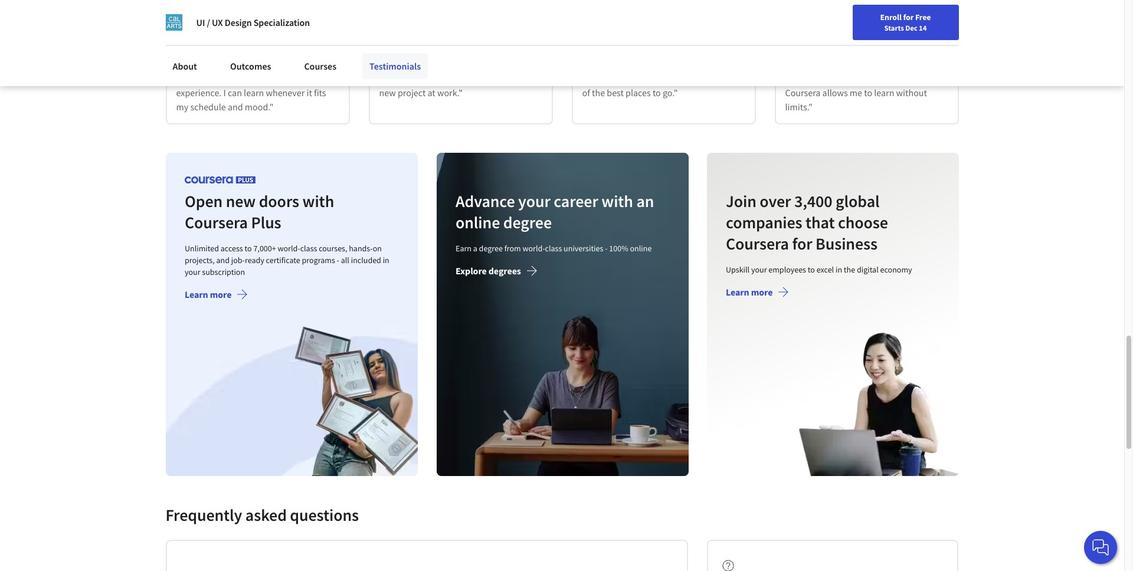 Task type: vqa. For each thing, say whether or not it's contained in the screenshot.
already
no



Task type: locate. For each thing, give the bounding box(es) containing it.
None search field
[[168, 31, 452, 55]]

0 vertical spatial degree
[[503, 212, 551, 233]]

2 horizontal spatial since
[[662, 35, 682, 47]]

new down learned
[[379, 87, 396, 99]]

list item
[[183, 563, 671, 571]]

unlimited access to 7,000+ world-class courses, hands-on projects, and job-ready certificate programs - all included in your subscription
[[184, 243, 389, 277]]

0 horizontal spatial learn
[[184, 289, 208, 300]]

outcomes link
[[223, 53, 278, 79]]

with for career
[[601, 191, 633, 212]]

learn inside "to be able to take courses at my own pace and rhythm has been an amazing experience. i can learn whenever it fits my schedule and mood."
[[244, 87, 264, 99]]

with inside advance your career with an online degree
[[601, 191, 633, 212]]

at for courses
[[283, 58, 291, 70]]

0 horizontal spatial world-
[[277, 243, 300, 254]]

that up is
[[707, 58, 723, 70]]

1 horizontal spatial i
[[379, 73, 382, 84]]

felipe m. learner since 2018
[[223, 21, 296, 47]]

the right applied
[[451, 58, 464, 70]]

2 learn from the left
[[875, 87, 895, 99]]

an inside advance your career with an online degree
[[636, 191, 654, 212]]

and up exciting
[[503, 58, 518, 70]]

courses,
[[319, 243, 347, 254]]

1 vertical spatial from
[[504, 243, 521, 254]]

your right find
[[814, 37, 830, 48]]

your for upskill your employees to excel in the digital economy
[[751, 264, 767, 275]]

1 horizontal spatial at
[[428, 87, 436, 99]]

0 vertical spatial for
[[904, 12, 914, 22]]

to left the excel
[[808, 264, 815, 275]]

0 horizontal spatial since
[[256, 35, 276, 47]]

schedule
[[190, 101, 226, 113]]

for inside "enroll for free starts dec 14"
[[904, 12, 914, 22]]

class up programs
[[300, 243, 317, 254]]

from
[[416, 73, 435, 84], [504, 243, 521, 254]]

whenever
[[266, 87, 305, 99]]

online
[[455, 212, 500, 233], [630, 243, 652, 254]]

that left the choose
[[806, 212, 835, 233]]

more for 'learn more' link to the right
[[751, 286, 773, 298]]

at left 'work."'
[[428, 87, 436, 99]]

courses inside "when i need courses on topics that my university doesn't offer, coursera is one of the best places to go."
[[637, 58, 667, 70]]

online up a
[[455, 212, 500, 233]]

my inside '"i directly applied the concepts and skills i learned from my courses to an exciting new project at work."'
[[436, 73, 449, 84]]

"to be able to take courses at my own pace and rhythm has been an amazing experience. i can learn whenever it fits my schedule and mood."
[[176, 58, 328, 113]]

online right 100%
[[630, 243, 652, 254]]

2 horizontal spatial more
[[871, 73, 892, 84]]

learner up applied
[[427, 35, 457, 47]]

class left universities
[[545, 243, 562, 254]]

1 class from the left
[[300, 243, 317, 254]]

coursera down topics
[[677, 73, 712, 84]]

asked
[[246, 505, 287, 526]]

to up rhythm
[[222, 58, 231, 70]]

coursera
[[677, 73, 712, 84], [786, 87, 821, 99], [184, 212, 248, 233], [726, 233, 789, 254]]

0 horizontal spatial the
[[451, 58, 464, 70]]

me
[[850, 87, 863, 99]]

2 vertical spatial i
[[223, 87, 226, 99]]

2021
[[684, 35, 703, 47]]

skills
[[520, 58, 540, 70]]

0 horizontal spatial online
[[455, 212, 500, 233]]

- inside unlimited access to 7,000+ world-class courses, hands-on projects, and job-ready certificate programs - all included in your subscription
[[337, 255, 339, 266]]

more down employees
[[751, 286, 773, 298]]

courses inside "to be able to take courses at my own pace and rhythm has been an amazing experience. i can learn whenever it fits my schedule and mood."
[[251, 58, 282, 70]]

with
[[302, 191, 334, 212], [601, 191, 633, 212]]

1 horizontal spatial that
[[806, 212, 835, 233]]

i left need
[[611, 58, 613, 70]]

learner down felipe
[[223, 35, 254, 47]]

learned
[[384, 73, 414, 84]]

job:
[[805, 73, 820, 84]]

1 learner from the left
[[223, 35, 254, 47]]

since left 2020
[[459, 35, 479, 47]]

learn more link down subscription
[[184, 289, 248, 303]]

- left all
[[337, 255, 339, 266]]

class for courses,
[[300, 243, 317, 254]]

since left 2021
[[662, 35, 682, 47]]

degree
[[503, 212, 551, 233], [479, 243, 502, 254]]

0 vertical spatial -
[[605, 243, 607, 254]]

1 vertical spatial new
[[226, 191, 255, 212]]

ready
[[245, 255, 264, 266]]

1 horizontal spatial for
[[904, 12, 914, 22]]

coursera inside open new doors with coursera plus
[[184, 212, 248, 233]]

frequently
[[166, 505, 242, 526]]

0 vertical spatial online
[[455, 212, 500, 233]]

0 vertical spatial from
[[416, 73, 435, 84]]

world- inside unlimited access to 7,000+ world-class courses, hands-on projects, and job-ready certificate programs - all included in your subscription
[[277, 243, 300, 254]]

to
[[222, 58, 231, 70], [483, 73, 491, 84], [653, 87, 661, 99], [864, 87, 873, 99], [244, 243, 252, 254], [808, 264, 815, 275]]

coursera inside "learning isn't just about being better at your job: it's so much more than that. coursera allows me to learn without limits."
[[786, 87, 821, 99]]

advance your career with an online degree
[[455, 191, 654, 233]]

1 horizontal spatial the
[[592, 87, 605, 99]]

my
[[293, 58, 305, 70], [725, 58, 737, 70], [436, 73, 449, 84], [176, 101, 188, 113]]

i inside "to be able to take courses at my own pace and rhythm has been an amazing experience. i can learn whenever it fits my schedule and mood."
[[223, 87, 226, 99]]

my up one
[[725, 58, 737, 70]]

1 horizontal spatial -
[[605, 243, 607, 254]]

your
[[814, 37, 830, 48], [786, 73, 803, 84], [518, 191, 550, 212], [751, 264, 767, 275], [184, 267, 200, 277]]

1 vertical spatial online
[[630, 243, 652, 254]]

"when i need courses on topics that my university doesn't offer, coursera is one of the best places to go."
[[582, 58, 737, 99]]

just
[[845, 58, 859, 70]]

courses up offer,
[[637, 58, 667, 70]]

english
[[898, 37, 927, 49]]

-
[[605, 243, 607, 254], [337, 255, 339, 266]]

0 horizontal spatial an
[[282, 73, 292, 84]]

0 horizontal spatial at
[[283, 58, 291, 70]]

join over 3,400 global companies that choose coursera for business
[[726, 191, 888, 254]]

2 horizontal spatial the
[[844, 264, 855, 275]]

since for "when i need courses on topics that my university doesn't offer, coursera is one of the best places to go."
[[662, 35, 682, 47]]

0 vertical spatial that
[[707, 58, 723, 70]]

1 vertical spatial that
[[806, 212, 835, 233]]

0 vertical spatial on
[[669, 58, 679, 70]]

learner up need
[[630, 35, 660, 47]]

2 world- from the left
[[522, 243, 545, 254]]

on up offer,
[[669, 58, 679, 70]]

career
[[848, 37, 871, 48]]

learn down has at the top left
[[244, 87, 264, 99]]

0 vertical spatial new
[[379, 87, 396, 99]]

outcomes
[[230, 60, 271, 72]]

1 horizontal spatial an
[[493, 73, 503, 84]]

courses up 'work."'
[[451, 73, 481, 84]]

1 horizontal spatial more
[[751, 286, 773, 298]]

courses inside '"i directly applied the concepts and skills i learned from my courses to an exciting new project at work."'
[[451, 73, 481, 84]]

starts
[[885, 23, 904, 32]]

an
[[282, 73, 292, 84], [493, 73, 503, 84], [636, 191, 654, 212]]

degree right a
[[479, 243, 502, 254]]

3 since from the left
[[662, 35, 682, 47]]

0 horizontal spatial courses
[[251, 58, 282, 70]]

0 horizontal spatial that
[[707, 58, 723, 70]]

0 horizontal spatial in
[[383, 255, 389, 266]]

to down the concepts
[[483, 73, 491, 84]]

since for "i directly applied the concepts and skills i learned from my courses to an exciting new project at work."
[[459, 35, 479, 47]]

1 horizontal spatial from
[[504, 243, 521, 254]]

at right better
[[936, 58, 944, 70]]

0 vertical spatial the
[[451, 58, 464, 70]]

learn more link down upskill
[[726, 286, 789, 300]]

world- down advance your career with an online degree
[[522, 243, 545, 254]]

more down about
[[871, 73, 892, 84]]

0 vertical spatial i
[[611, 58, 613, 70]]

more down subscription
[[210, 289, 231, 300]]

to right me
[[864, 87, 873, 99]]

learn inside "learning isn't just about being better at your job: it's so much more than that. coursera allows me to learn without limits."
[[875, 87, 895, 99]]

0 horizontal spatial new
[[226, 191, 255, 212]]

at for better
[[936, 58, 944, 70]]

learn down projects,
[[184, 289, 208, 300]]

courses up been
[[251, 58, 282, 70]]

1 horizontal spatial new
[[379, 87, 396, 99]]

1 with from the left
[[302, 191, 334, 212]]

0 horizontal spatial for
[[792, 233, 813, 254]]

felipe
[[223, 21, 248, 32]]

0 horizontal spatial more
[[210, 289, 231, 300]]

so
[[836, 73, 845, 84]]

1 horizontal spatial world-
[[522, 243, 545, 254]]

with right career
[[601, 191, 633, 212]]

at inside "to be able to take courses at my own pace and rhythm has been an amazing experience. i can learn whenever it fits my schedule and mood."
[[283, 58, 291, 70]]

find your new career link
[[791, 35, 877, 50]]

the right of in the right top of the page
[[592, 87, 605, 99]]

1 horizontal spatial learn more
[[726, 286, 773, 298]]

coursera up unlimited
[[184, 212, 248, 233]]

from down applied
[[416, 73, 435, 84]]

m.
[[250, 21, 259, 32]]

from up degrees
[[504, 243, 521, 254]]

with right doors
[[302, 191, 334, 212]]

your inside advance your career with an online degree
[[518, 191, 550, 212]]

projects,
[[184, 255, 214, 266]]

from inside '"i directly applied the concepts and skills i learned from my courses to an exciting new project at work."'
[[416, 73, 435, 84]]

to inside "learning isn't just about being better at your job: it's so much more than that. coursera allows me to learn without limits."
[[864, 87, 873, 99]]

0 horizontal spatial from
[[416, 73, 435, 84]]

that
[[707, 58, 723, 70], [806, 212, 835, 233]]

since down 'm.'
[[256, 35, 276, 47]]

much
[[847, 73, 869, 84]]

0 horizontal spatial learner
[[223, 35, 254, 47]]

- left 100%
[[605, 243, 607, 254]]

coursera plus image
[[184, 176, 255, 184]]

on inside unlimited access to 7,000+ world-class courses, hands-on projects, and job-ready certificate programs - all included in your subscription
[[373, 243, 382, 254]]

at inside "learning isn't just about being better at your job: it's so much more than that. coursera allows me to learn without limits."
[[936, 58, 944, 70]]

pace
[[176, 73, 195, 84]]

global
[[836, 191, 880, 212]]

1 horizontal spatial in
[[836, 264, 842, 275]]

upskill your employees to excel in the digital economy
[[726, 264, 912, 275]]

0 horizontal spatial class
[[300, 243, 317, 254]]

explore
[[455, 265, 486, 277]]

class inside unlimited access to 7,000+ world-class courses, hands-on projects, and job-ready certificate programs - all included in your subscription
[[300, 243, 317, 254]]

i left can
[[223, 87, 226, 99]]

concepts
[[466, 58, 501, 70]]

"i directly applied the concepts and skills i learned from my courses to an exciting new project at work."
[[379, 58, 540, 99]]

my up 'work."'
[[436, 73, 449, 84]]

your inside "find your new career" link
[[814, 37, 830, 48]]

world- up the certificate
[[277, 243, 300, 254]]

take
[[233, 58, 249, 70]]

learn down than
[[875, 87, 895, 99]]

new inside open new doors with coursera plus
[[226, 191, 255, 212]]

fits
[[314, 87, 326, 99]]

explore degrees link
[[455, 265, 537, 279]]

2 horizontal spatial learner
[[630, 35, 660, 47]]

in right included
[[383, 255, 389, 266]]

2 horizontal spatial i
[[611, 58, 613, 70]]

2 learner from the left
[[427, 35, 457, 47]]

1 world- from the left
[[277, 243, 300, 254]]

subscription
[[202, 267, 245, 277]]

learn more down subscription
[[184, 289, 231, 300]]

1 horizontal spatial learn
[[726, 286, 749, 298]]

at inside '"i directly applied the concepts and skills i learned from my courses to an exciting new project at work."'
[[428, 87, 436, 99]]

find
[[797, 37, 812, 48]]

0 horizontal spatial -
[[337, 255, 339, 266]]

the left digital
[[844, 264, 855, 275]]

and up subscription
[[216, 255, 229, 266]]

to left "go.""
[[653, 87, 661, 99]]

1 vertical spatial for
[[792, 233, 813, 254]]

1 horizontal spatial on
[[669, 58, 679, 70]]

1 since from the left
[[256, 35, 276, 47]]

"i
[[379, 58, 386, 70]]

and
[[503, 58, 518, 70], [197, 73, 212, 84], [228, 101, 243, 113], [216, 255, 229, 266]]

2 horizontal spatial courses
[[637, 58, 667, 70]]

1 learn from the left
[[244, 87, 264, 99]]

2 class from the left
[[545, 243, 562, 254]]

1 vertical spatial degree
[[479, 243, 502, 254]]

0 horizontal spatial on
[[373, 243, 382, 254]]

1 horizontal spatial learn
[[875, 87, 895, 99]]

learn more down upskill
[[726, 286, 773, 298]]

learner for "i
[[427, 35, 457, 47]]

your for advance your career with an online degree
[[518, 191, 550, 212]]

learn for has
[[244, 87, 264, 99]]

1 vertical spatial -
[[337, 255, 339, 266]]

7,000+
[[253, 243, 276, 254]]

my left own
[[293, 58, 305, 70]]

your down projects,
[[184, 267, 200, 277]]

to inside '"i directly applied the concepts and skills i learned from my courses to an exciting new project at work."'
[[483, 73, 491, 84]]

i inside "when i need courses on topics that my university doesn't offer, coursera is one of the best places to go."
[[611, 58, 613, 70]]

1 horizontal spatial courses
[[451, 73, 481, 84]]

more
[[871, 73, 892, 84], [751, 286, 773, 298], [210, 289, 231, 300]]

in right the excel
[[836, 264, 842, 275]]

0 horizontal spatial learn
[[244, 87, 264, 99]]

hands-
[[349, 243, 373, 254]]

1 vertical spatial the
[[592, 87, 605, 99]]

1 horizontal spatial class
[[545, 243, 562, 254]]

work."
[[437, 87, 463, 99]]

0 horizontal spatial with
[[302, 191, 334, 212]]

for up employees
[[792, 233, 813, 254]]

ui
[[196, 17, 205, 28]]

able
[[203, 58, 221, 70]]

world- for from
[[522, 243, 545, 254]]

1 horizontal spatial learner
[[427, 35, 457, 47]]

1 vertical spatial on
[[373, 243, 382, 254]]

2 since from the left
[[459, 35, 479, 47]]

learn for more
[[875, 87, 895, 99]]

to up ready
[[244, 243, 252, 254]]

2 horizontal spatial an
[[636, 191, 654, 212]]

2 vertical spatial the
[[844, 264, 855, 275]]

i
[[611, 58, 613, 70], [379, 73, 382, 84], [223, 87, 226, 99]]

the inside '"i directly applied the concepts and skills i learned from my courses to an exciting new project at work."'
[[451, 58, 464, 70]]

frequently asked questions
[[166, 505, 359, 526]]

14
[[919, 23, 927, 32]]

your down "learning
[[786, 73, 803, 84]]

enroll
[[881, 12, 902, 22]]

degree up earn a degree from world-class universities - 100% online
[[503, 212, 551, 233]]

your right upskill
[[751, 264, 767, 275]]

your left career
[[518, 191, 550, 212]]

new down the coursera plus 'image' at left top
[[226, 191, 255, 212]]

i down "i
[[379, 73, 382, 84]]

1 horizontal spatial with
[[601, 191, 633, 212]]

0 horizontal spatial learn more
[[184, 289, 231, 300]]

coursera up limits."
[[786, 87, 821, 99]]

at down 2018
[[283, 58, 291, 70]]

with inside open new doors with coursera plus
[[302, 191, 334, 212]]

2 with from the left
[[601, 191, 633, 212]]

for up dec
[[904, 12, 914, 22]]

new
[[379, 87, 396, 99], [226, 191, 255, 212]]

on up included
[[373, 243, 382, 254]]

coursera up upskill
[[726, 233, 789, 254]]

1 vertical spatial i
[[379, 73, 382, 84]]

3 learner from the left
[[630, 35, 660, 47]]

2 horizontal spatial at
[[936, 58, 944, 70]]

need
[[615, 58, 635, 70]]

with for doors
[[302, 191, 334, 212]]

0 horizontal spatial learn more link
[[184, 289, 248, 303]]

learn down upskill
[[726, 286, 749, 298]]

/
[[207, 17, 210, 28]]

1 horizontal spatial since
[[459, 35, 479, 47]]

one
[[722, 73, 737, 84]]

0 horizontal spatial i
[[223, 87, 226, 99]]

the
[[451, 58, 464, 70], [592, 87, 605, 99], [844, 264, 855, 275]]



Task type: describe. For each thing, give the bounding box(es) containing it.
"when
[[582, 58, 609, 70]]

3,400
[[795, 191, 833, 212]]

class for universities
[[545, 243, 562, 254]]

isn't
[[826, 58, 843, 70]]

career
[[553, 191, 598, 212]]

over
[[760, 191, 791, 212]]

doors
[[259, 191, 299, 212]]

specialization
[[254, 17, 310, 28]]

being
[[886, 58, 909, 70]]

that inside join over 3,400 global companies that choose coursera for business
[[806, 212, 835, 233]]

without
[[897, 87, 927, 99]]

is
[[714, 73, 720, 84]]

learner inside felipe m. learner since 2018
[[223, 35, 254, 47]]

my inside "when i need courses on topics that my university doesn't offer, coursera is one of the best places to go."
[[725, 58, 737, 70]]

mood."
[[245, 101, 274, 113]]

learn more for 'learn more' link to the right
[[726, 286, 773, 298]]

degrees
[[488, 265, 521, 277]]

new inside '"i directly applied the concepts and skills i learned from my courses to an exciting new project at work."'
[[379, 87, 396, 99]]

programs
[[302, 255, 335, 266]]

than
[[894, 73, 912, 84]]

university
[[582, 73, 621, 84]]

the inside "when i need courses on topics that my university doesn't offer, coursera is one of the best places to go."
[[592, 87, 605, 99]]

places
[[626, 87, 651, 99]]

that.
[[914, 73, 932, 84]]

to inside "to be able to take courses at my own pace and rhythm has been an amazing experience. i can learn whenever it fits my schedule and mood."
[[222, 58, 231, 70]]

learner since 2020
[[427, 35, 500, 47]]

rhythm
[[214, 73, 243, 84]]

and inside '"i directly applied the concepts and skills i learned from my courses to an exciting new project at work."'
[[503, 58, 518, 70]]

open new doors with coursera plus
[[184, 191, 334, 233]]

online inside advance your career with an online degree
[[455, 212, 500, 233]]

choose
[[838, 212, 888, 233]]

1 horizontal spatial learn more link
[[726, 286, 789, 300]]

chat with us image
[[1092, 538, 1111, 557]]

courses
[[304, 60, 337, 72]]

limits."
[[786, 101, 813, 113]]

learner for "when
[[630, 35, 660, 47]]

universities
[[563, 243, 603, 254]]

learn for 'learn more' link to the right
[[726, 286, 749, 298]]

learn more for leftmost 'learn more' link
[[184, 289, 231, 300]]

my down experience.
[[176, 101, 188, 113]]

your for find your new career
[[814, 37, 830, 48]]

advance
[[455, 191, 515, 212]]

an inside '"i directly applied the concepts and skills i learned from my courses to an exciting new project at work."'
[[493, 73, 503, 84]]

digital
[[857, 264, 879, 275]]

included
[[351, 255, 381, 266]]

explore degrees
[[455, 265, 521, 277]]

to inside "when i need courses on topics that my university doesn't offer, coursera is one of the best places to go."
[[653, 87, 661, 99]]

for
[[175, 6, 188, 18]]

can
[[228, 87, 242, 99]]

find your new career
[[797, 37, 871, 48]]

chaitanya a.
[[833, 28, 883, 40]]

coursera inside join over 3,400 global companies that choose coursera for business
[[726, 233, 789, 254]]

about
[[173, 60, 197, 72]]

that inside "when i need courses on topics that my university doesn't offer, coursera is one of the best places to go."
[[707, 58, 723, 70]]

open
[[184, 191, 222, 212]]

courses link
[[297, 53, 344, 79]]

2018
[[278, 35, 296, 47]]

economy
[[880, 264, 912, 275]]

coursera inside "when i need courses on topics that my university doesn't offer, coursera is one of the best places to go."
[[677, 73, 712, 84]]

excel
[[817, 264, 834, 275]]

your inside unlimited access to 7,000+ world-class courses, hands-on projects, and job-ready certificate programs - all included in your subscription
[[184, 267, 200, 277]]

unlimited
[[184, 243, 219, 254]]

job-
[[231, 255, 245, 266]]

earn a degree from world-class universities - 100% online
[[455, 243, 652, 254]]

in inside unlimited access to 7,000+ world-class courses, hands-on projects, and job-ready certificate programs - all included in your subscription
[[383, 255, 389, 266]]

to inside unlimited access to 7,000+ world-class courses, hands-on projects, and job-ready certificate programs - all included in your subscription
[[244, 243, 252, 254]]

and down can
[[228, 101, 243, 113]]

more inside "learning isn't just about being better at your job: it's so much more than that. coursera allows me to learn without limits."
[[871, 73, 892, 84]]

your inside "learning isn't just about being better at your job: it's so much more than that. coursera allows me to learn without limits."
[[786, 73, 803, 84]]

2020
[[481, 35, 500, 47]]

i inside '"i directly applied the concepts and skills i learned from my courses to an exciting new project at work."'
[[379, 73, 382, 84]]

free
[[916, 12, 931, 22]]

it's
[[822, 73, 834, 84]]

design
[[225, 17, 252, 28]]

access
[[220, 243, 243, 254]]

amazing
[[294, 73, 328, 84]]

join
[[726, 191, 757, 212]]

testimonials link
[[363, 53, 428, 79]]

chaitanya
[[833, 28, 873, 40]]

since inside felipe m. learner since 2018
[[256, 35, 276, 47]]

applied
[[419, 58, 449, 70]]

all
[[341, 255, 349, 266]]

english button
[[877, 24, 948, 62]]

degree inside advance your career with an online degree
[[503, 212, 551, 233]]

go."
[[663, 87, 678, 99]]

"to
[[176, 58, 190, 70]]

"learning isn't just about being better at your job: it's so much more than that. coursera allows me to learn without limits."
[[786, 58, 944, 113]]

project
[[398, 87, 426, 99]]

and inside unlimited access to 7,000+ world-class courses, hands-on projects, and job-ready certificate programs - all included in your subscription
[[216, 255, 229, 266]]

plus
[[251, 212, 281, 233]]

100%
[[609, 243, 628, 254]]

more for leftmost 'learn more' link
[[210, 289, 231, 300]]

on inside "when i need courses on topics that my university doesn't offer, coursera is one of the best places to go."
[[669, 58, 679, 70]]

learn for leftmost 'learn more' link
[[184, 289, 208, 300]]

about
[[861, 58, 885, 70]]

offer,
[[655, 73, 675, 84]]

1 horizontal spatial online
[[630, 243, 652, 254]]

california institute of the arts image
[[166, 14, 182, 31]]

for inside join over 3,400 global companies that choose coursera for business
[[792, 233, 813, 254]]

it
[[307, 87, 312, 99]]

employees
[[769, 264, 806, 275]]

own
[[307, 58, 324, 70]]

new
[[831, 37, 847, 48]]

dec
[[906, 23, 918, 32]]

a
[[473, 243, 477, 254]]

for link
[[170, 0, 241, 24]]

business
[[816, 233, 878, 254]]

enroll for free starts dec 14
[[881, 12, 931, 32]]

earn
[[455, 243, 471, 254]]

been
[[260, 73, 280, 84]]

an inside "to be able to take courses at my own pace and rhythm has been an amazing experience. i can learn whenever it fits my schedule and mood."
[[282, 73, 292, 84]]

and up experience.
[[197, 73, 212, 84]]

world- for 7,000+
[[277, 243, 300, 254]]

collapsed list
[[183, 563, 671, 571]]

about link
[[166, 53, 204, 79]]



